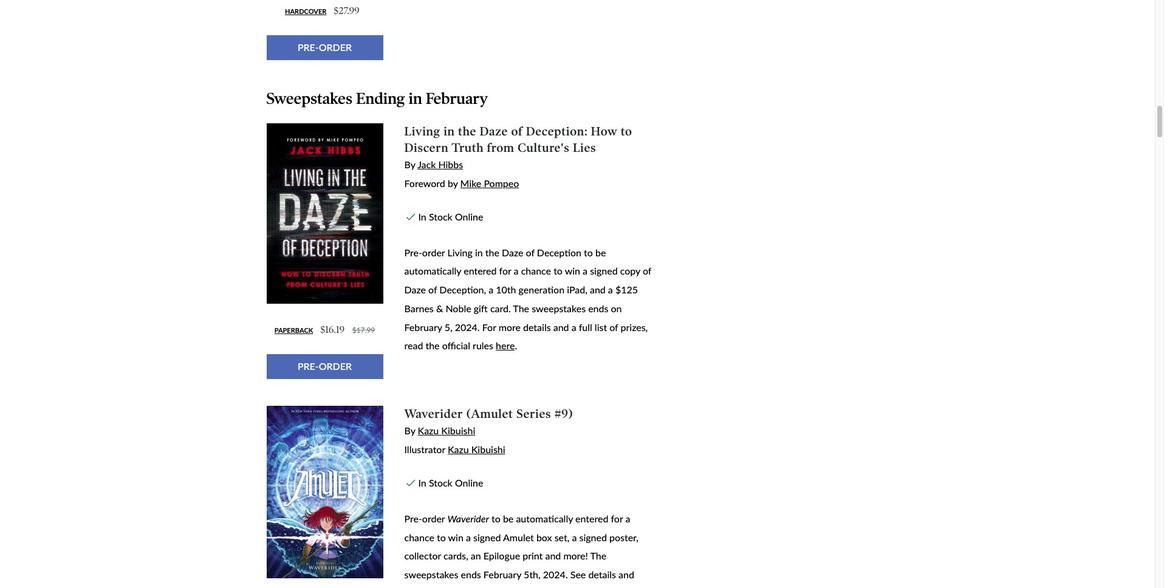Task type: describe. For each thing, give the bounding box(es) containing it.
gift
[[474, 303, 488, 314]]

from
[[487, 140, 515, 155]]

2 pre-order button from the top
[[267, 354, 383, 379]]

and right ipad,
[[590, 284, 606, 296]]

collector
[[405, 550, 441, 562]]

epilogue
[[484, 550, 520, 562]]

.
[[515, 340, 517, 352]]

living in the daze of deception: how to discern truth from culture's lies link
[[405, 124, 633, 155]]

barnes
[[405, 303, 434, 314]]

by for living in the daze of deception: how to discern truth from culture's lies
[[405, 159, 415, 170]]

2 order from the top
[[319, 361, 352, 372]]

in inside living in the daze of deception: how to discern truth from culture's lies
[[444, 124, 455, 139]]

poster,
[[610, 532, 639, 543]]

february inside to be automatically entered for a chance to win a signed amulet box set, a signed poster, collector cards, an epilogue print and more! the sweepstakes ends february 5th, 2024. see details and official rules
[[484, 569, 522, 581]]

more!
[[564, 550, 588, 562]]

signed up 'more!'
[[580, 532, 607, 543]]

a left 10th
[[489, 284, 494, 296]]

to right deception
[[584, 247, 593, 258]]

a up ipad,
[[583, 265, 588, 277]]

to up the epilogue
[[492, 513, 501, 525]]

1 vertical spatial daze
[[502, 247, 524, 258]]

the inside living in the daze of deception: how to discern truth from culture's lies
[[458, 124, 477, 139]]

for inside pre-order living in the daze of deception to be automatically entered for a chance to win a signed copy of daze of deception, a 10th generation ipad, and a $125 barnes & noble gift card. the sweepstakes ends on february 5, 2024. for more details and a full list of prizes, read the official rules
[[499, 265, 512, 277]]

an
[[471, 550, 481, 562]]

to inside living in the daze of deception: how to discern truth from culture's lies
[[621, 124, 633, 139]]

chance inside pre-order living in the daze of deception to be automatically entered for a chance to win a signed copy of daze of deception, a 10th generation ipad, and a $125 barnes & noble gift card. the sweepstakes ends on february 5, 2024. for more details and a full list of prizes, read the official rules
[[521, 265, 551, 277]]

copy
[[620, 265, 641, 277]]

2 pre-order from the top
[[298, 361, 352, 372]]

in inside pre-order living in the daze of deception to be automatically entered for a chance to win a signed copy of daze of deception, a 10th generation ipad, and a $125 barnes & noble gift card. the sweepstakes ends on february 5, 2024. for more details and a full list of prizes, read the official rules
[[475, 247, 483, 258]]

$17.99
[[352, 326, 375, 335]]

pre- for 1st pre-order button from the bottom
[[298, 361, 319, 372]]

by for waverider (amulet series #9)
[[405, 425, 415, 437]]

living inside living in the daze of deception: how to discern truth from culture's lies
[[405, 124, 441, 139]]

pre-order waverider
[[405, 513, 489, 525]]

2024. inside to be automatically entered for a chance to win a signed amulet box set, a signed poster, collector cards, an epilogue print and more! the sweepstakes ends february 5th, 2024. see details and official rules
[[543, 569, 568, 581]]

ipad,
[[567, 284, 588, 296]]

2024. inside pre-order living in the daze of deception to be automatically entered for a chance to win a signed copy of daze of deception, a 10th generation ipad, and a $125 barnes & noble gift card. the sweepstakes ends on february 5, 2024. for more details and a full list of prizes, read the official rules
[[455, 321, 480, 333]]

jack
[[418, 159, 436, 170]]

0 vertical spatial february
[[426, 89, 488, 108]]

card.
[[490, 303, 511, 314]]

pre-order living in the daze of deception to be automatically entered for a chance to win a signed copy of daze of deception, a 10th generation ipad, and a $125 barnes & noble gift card. the sweepstakes ends on february 5, 2024. for more details and a full list of prizes, read the official rules
[[405, 247, 652, 352]]

0 vertical spatial kazu kibuishi link
[[418, 425, 475, 437]]

living inside pre-order living in the daze of deception to be automatically entered for a chance to win a signed copy of daze of deception, a 10th generation ipad, and a $125 barnes & noble gift card. the sweepstakes ends on february 5, 2024. for more details and a full list of prizes, read the official rules
[[448, 247, 473, 258]]

in stock online for (amulet
[[419, 477, 483, 489]]

and down poster,
[[619, 569, 635, 581]]

$16.19
[[321, 324, 345, 336]]

on
[[611, 303, 622, 314]]

read
[[405, 340, 423, 352]]

how
[[591, 124, 618, 139]]

for inside to be automatically entered for a chance to win a signed amulet box set, a signed poster, collector cards, an epilogue print and more! the sweepstakes ends february 5th, 2024. see details and official rules
[[611, 513, 623, 525]]

pre- for pre-order waverider
[[405, 513, 422, 525]]

pompeo
[[484, 177, 519, 189]]

automatically inside pre-order living in the daze of deception to be automatically entered for a chance to win a signed copy of daze of deception, a 10th generation ipad, and a $125 barnes & noble gift card. the sweepstakes ends on february 5, 2024. for more details and a full list of prizes, read the official rules
[[405, 265, 461, 277]]

a left 'full'
[[572, 321, 577, 333]]

mike pompeo link
[[461, 177, 519, 189]]

ending
[[356, 89, 405, 108]]

sweepstakes ending in february
[[267, 89, 488, 108]]

here
[[496, 340, 515, 352]]

and left 'full'
[[554, 321, 569, 333]]

illustrator kazu kibuishi
[[405, 444, 505, 455]]

in for waverider (amulet series #9)
[[419, 477, 427, 489]]

#9)
[[555, 407, 573, 421]]

noble
[[446, 303, 471, 314]]

foreword
[[405, 177, 445, 189]]

online for (amulet
[[455, 477, 483, 489]]

automatically inside to be automatically entered for a chance to win a signed amulet box set, a signed poster, collector cards, an epilogue print and more! the sweepstakes ends february 5th, 2024. see details and official rules
[[516, 513, 573, 525]]

jack hibbs link
[[418, 159, 463, 170]]

by jack hibbs
[[405, 159, 463, 170]]

sweepstakes inside pre-order living in the daze of deception to be automatically entered for a chance to win a signed copy of daze of deception, a 10th generation ipad, and a $125 barnes & noble gift card. the sweepstakes ends on february 5, 2024. for more details and a full list of prizes, read the official rules
[[532, 303, 586, 314]]

2 vertical spatial the
[[426, 340, 440, 352]]

here .
[[496, 340, 517, 352]]

official inside pre-order living in the daze of deception to be automatically entered for a chance to win a signed copy of daze of deception, a 10th generation ipad, and a $125 barnes & noble gift card. the sweepstakes ends on february 5, 2024. for more details and a full list of prizes, read the official rules
[[442, 340, 470, 352]]

1 pre-order from the top
[[298, 41, 352, 53]]

to be automatically entered for a chance to win a signed amulet box set, a signed poster, collector cards, an epilogue print and more! the sweepstakes ends february 5th, 2024. see details and official rules
[[405, 513, 639, 588]]

a up poster,
[[626, 513, 631, 525]]

mike
[[461, 177, 482, 189]]

of right the list
[[610, 321, 618, 333]]

kazu for illustrator
[[448, 444, 469, 455]]

pre- for 1st pre-order button from the top
[[298, 41, 319, 53]]

order for waverider
[[422, 513, 445, 525]]

be inside to be automatically entered for a chance to win a signed amulet box set, a signed poster, collector cards, an epilogue print and more! the sweepstakes ends february 5th, 2024. see details and official rules
[[503, 513, 514, 525]]

0 horizontal spatial in
[[409, 89, 422, 108]]

entered inside pre-order living in the daze of deception to be automatically entered for a chance to win a signed copy of daze of deception, a 10th generation ipad, and a $125 barnes & noble gift card. the sweepstakes ends on february 5, 2024. for more details and a full list of prizes, read the official rules
[[464, 265, 497, 277]]



Task type: locate. For each thing, give the bounding box(es) containing it.
1 vertical spatial stock
[[429, 477, 453, 489]]

0 vertical spatial kazu
[[418, 425, 439, 437]]

5th,
[[524, 569, 541, 581]]

pre- up barnes
[[405, 247, 422, 258]]

0 vertical spatial rules
[[473, 340, 494, 352]]

(amulet
[[467, 407, 513, 421]]

living
[[405, 124, 441, 139], [448, 247, 473, 258]]

details right see
[[589, 569, 616, 581]]

by
[[448, 177, 458, 189]]

1 horizontal spatial rules
[[473, 340, 494, 352]]

be inside pre-order living in the daze of deception to be automatically entered for a chance to win a signed copy of daze of deception, a 10th generation ipad, and a $125 barnes & noble gift card. the sweepstakes ends on february 5, 2024. for more details and a full list of prizes, read the official rules
[[596, 247, 606, 258]]

box
[[537, 532, 552, 543]]

order up collector
[[422, 513, 445, 525]]

0 horizontal spatial the
[[426, 340, 440, 352]]

pre-order button down hardcover
[[267, 35, 383, 60]]

set,
[[555, 532, 570, 543]]

generation
[[519, 284, 565, 296]]

signed
[[590, 265, 618, 277], [474, 532, 501, 543], [580, 532, 607, 543]]

chance inside to be automatically entered for a chance to win a signed amulet box set, a signed poster, collector cards, an epilogue print and more! the sweepstakes ends february 5th, 2024. see details and official rules
[[405, 532, 435, 543]]

0 vertical spatial for
[[499, 265, 512, 277]]

2 horizontal spatial the
[[486, 247, 500, 258]]

2 in stock online from the top
[[419, 477, 483, 489]]

1 vertical spatial in stock online
[[419, 477, 483, 489]]

1 vertical spatial 2024.
[[543, 569, 568, 581]]

1 horizontal spatial sweepstakes
[[532, 303, 586, 314]]

chance
[[521, 265, 551, 277], [405, 532, 435, 543]]

0 horizontal spatial details
[[523, 321, 551, 333]]

0 horizontal spatial sweepstakes
[[405, 569, 459, 581]]

official down 5,
[[442, 340, 470, 352]]

0 vertical spatial order
[[422, 247, 445, 258]]

living in the daze of deception: how to discern truth from culture's lies
[[405, 124, 633, 155]]

amulet
[[503, 532, 534, 543]]

be
[[596, 247, 606, 258], [503, 513, 514, 525]]

0 horizontal spatial living
[[405, 124, 441, 139]]

kazu
[[418, 425, 439, 437], [448, 444, 469, 455]]

february down barnes
[[405, 321, 442, 333]]

ends inside pre-order living in the daze of deception to be automatically entered for a chance to win a signed copy of daze of deception, a 10th generation ipad, and a $125 barnes & noble gift card. the sweepstakes ends on february 5, 2024. for more details and a full list of prizes, read the official rules
[[588, 303, 609, 314]]

1 horizontal spatial the
[[458, 124, 477, 139]]

by
[[405, 159, 415, 170], [405, 425, 415, 437]]

in stock online for in
[[419, 211, 483, 222]]

stock
[[429, 211, 453, 222], [429, 477, 453, 489]]

1 horizontal spatial kazu
[[448, 444, 469, 455]]

in
[[419, 211, 427, 222], [419, 477, 427, 489]]

0 horizontal spatial for
[[499, 265, 512, 277]]

2 vertical spatial in
[[475, 247, 483, 258]]

the
[[513, 303, 529, 314], [591, 550, 607, 562]]

1 vertical spatial win
[[448, 532, 464, 543]]

0 vertical spatial in stock online
[[419, 211, 483, 222]]

1 horizontal spatial chance
[[521, 265, 551, 277]]

$27.99
[[334, 5, 360, 16]]

details
[[523, 321, 551, 333], [589, 569, 616, 581]]

waverider
[[405, 407, 463, 421], [448, 513, 489, 525]]

living up discern
[[405, 124, 441, 139]]

details inside to be automatically entered for a chance to win a signed amulet box set, a signed poster, collector cards, an epilogue print and more! the sweepstakes ends february 5th, 2024. see details and official rules
[[589, 569, 616, 581]]

february up truth
[[426, 89, 488, 108]]

pre-order down $16.19
[[298, 361, 352, 372]]

february down the epilogue
[[484, 569, 522, 581]]

order for living
[[422, 247, 445, 258]]

0 vertical spatial details
[[523, 321, 551, 333]]

sweepstakes
[[532, 303, 586, 314], [405, 569, 459, 581]]

the up truth
[[458, 124, 477, 139]]

entered
[[464, 265, 497, 277], [576, 513, 609, 525]]

daze up from
[[480, 124, 508, 139]]

&
[[436, 303, 443, 314]]

pre-
[[298, 41, 319, 53], [298, 361, 319, 372]]

of up &
[[429, 284, 437, 296]]

the right the 'card.'
[[513, 303, 529, 314]]

daze inside living in the daze of deception: how to discern truth from culture's lies
[[480, 124, 508, 139]]

of right copy on the right
[[643, 265, 652, 277]]

rules down for
[[473, 340, 494, 352]]

0 horizontal spatial ends
[[461, 569, 481, 581]]

0 horizontal spatial kazu
[[418, 425, 439, 437]]

chance up generation
[[521, 265, 551, 277]]

by up illustrator
[[405, 425, 415, 437]]

in up truth
[[444, 124, 455, 139]]

1 vertical spatial ends
[[461, 569, 481, 581]]

0 horizontal spatial rules
[[435, 588, 456, 588]]

automatically
[[405, 265, 461, 277], [516, 513, 573, 525]]

online for in
[[455, 211, 483, 222]]

rules inside pre-order living in the daze of deception to be automatically entered for a chance to win a signed copy of daze of deception, a 10th generation ipad, and a $125 barnes & noble gift card. the sweepstakes ends on february 5, 2024. for more details and a full list of prizes, read the official rules
[[473, 340, 494, 352]]

waverider (amulet series #9)
[[405, 407, 573, 421]]

for
[[482, 321, 496, 333]]

by left jack
[[405, 159, 415, 170]]

2024.
[[455, 321, 480, 333], [543, 569, 568, 581]]

kazu down the by kazu kibuishi
[[448, 444, 469, 455]]

entered up deception,
[[464, 265, 497, 277]]

1 vertical spatial details
[[589, 569, 616, 581]]

series
[[517, 407, 551, 421]]

1 vertical spatial kibuishi
[[472, 444, 505, 455]]

1 horizontal spatial the
[[591, 550, 607, 562]]

pre- up collector
[[405, 513, 422, 525]]

win inside pre-order living in the daze of deception to be automatically entered for a chance to win a signed copy of daze of deception, a 10th generation ipad, and a $125 barnes & noble gift card. the sweepstakes ends on february 5, 2024. for more details and a full list of prizes, read the official rules
[[565, 265, 581, 277]]

entered up 'more!'
[[576, 513, 609, 525]]

sweepstakes inside to be automatically entered for a chance to win a signed amulet box set, a signed poster, collector cards, an epilogue print and more! the sweepstakes ends february 5th, 2024. see details and official rules
[[405, 569, 459, 581]]

win up cards, in the left bottom of the page
[[448, 532, 464, 543]]

february
[[426, 89, 488, 108], [405, 321, 442, 333], [484, 569, 522, 581]]

to right how
[[621, 124, 633, 139]]

online down the illustrator kazu kibuishi
[[455, 477, 483, 489]]

2 online from the top
[[455, 477, 483, 489]]

a up 10th
[[514, 265, 519, 277]]

0 horizontal spatial 2024.
[[455, 321, 480, 333]]

1 horizontal spatial be
[[596, 247, 606, 258]]

1 online from the top
[[455, 211, 483, 222]]

1 vertical spatial pre-order button
[[267, 354, 383, 379]]

hardcover
[[285, 7, 327, 15]]

rules
[[473, 340, 494, 352], [435, 588, 456, 588]]

official
[[442, 340, 470, 352], [405, 588, 433, 588]]

1 vertical spatial official
[[405, 588, 433, 588]]

order down $27.99
[[319, 41, 352, 53]]

in down illustrator
[[419, 477, 427, 489]]

in
[[409, 89, 422, 108], [444, 124, 455, 139], [475, 247, 483, 258]]

here link
[[496, 340, 515, 352]]

1 vertical spatial for
[[611, 513, 623, 525]]

2 vertical spatial daze
[[405, 284, 426, 296]]

0 vertical spatial sweepstakes
[[532, 303, 586, 314]]

for up 10th
[[499, 265, 512, 277]]

0 vertical spatial official
[[442, 340, 470, 352]]

list
[[595, 321, 607, 333]]

1 in from the top
[[419, 211, 427, 222]]

a right 'set,'
[[572, 532, 577, 543]]

of up from
[[511, 124, 523, 139]]

waverider (amulet series #9) link
[[405, 407, 573, 421]]

be up amulet
[[503, 513, 514, 525]]

print
[[523, 550, 543, 562]]

0 vertical spatial the
[[513, 303, 529, 314]]

1 vertical spatial pre-
[[405, 513, 422, 525]]

0 vertical spatial pre-order button
[[267, 35, 383, 60]]

0 vertical spatial pre-
[[298, 41, 319, 53]]

1 horizontal spatial official
[[442, 340, 470, 352]]

kibuishi down waverider (amulet series #9)
[[472, 444, 505, 455]]

in for living in the daze of deception: how to discern truth from culture's lies
[[419, 211, 427, 222]]

2024. left see
[[543, 569, 568, 581]]

1 order from the top
[[319, 41, 352, 53]]

cards,
[[444, 550, 468, 562]]

automatically up box
[[516, 513, 573, 525]]

1 horizontal spatial 2024.
[[543, 569, 568, 581]]

deception
[[537, 247, 582, 258]]

rules inside to be automatically entered for a chance to win a signed amulet box set, a signed poster, collector cards, an epilogue print and more! the sweepstakes ends february 5th, 2024. see details and official rules
[[435, 588, 456, 588]]

daze up 10th
[[502, 247, 524, 258]]

1 vertical spatial entered
[[576, 513, 609, 525]]

ends left on
[[588, 303, 609, 314]]

0 vertical spatial chance
[[521, 265, 551, 277]]

0 vertical spatial by
[[405, 159, 415, 170]]

of
[[511, 124, 523, 139], [526, 247, 535, 258], [643, 265, 652, 277], [429, 284, 437, 296], [610, 321, 618, 333]]

order
[[319, 41, 352, 53], [319, 361, 352, 372]]

0 vertical spatial in
[[419, 211, 427, 222]]

sweepstakes down collector
[[405, 569, 459, 581]]

to
[[621, 124, 633, 139], [584, 247, 593, 258], [554, 265, 563, 277], [492, 513, 501, 525], [437, 532, 446, 543]]

0 vertical spatial ends
[[588, 303, 609, 314]]

see
[[571, 569, 586, 581]]

1 vertical spatial february
[[405, 321, 442, 333]]

discern
[[405, 140, 449, 155]]

in down foreword
[[419, 211, 427, 222]]

1 vertical spatial chance
[[405, 532, 435, 543]]

february inside pre-order living in the daze of deception to be automatically entered for a chance to win a signed copy of daze of deception, a 10th generation ipad, and a $125 barnes & noble gift card. the sweepstakes ends on february 5, 2024. for more details and a full list of prizes, read the official rules
[[405, 321, 442, 333]]

deception:
[[526, 124, 588, 139]]

the inside pre-order living in the daze of deception to be automatically entered for a chance to win a signed copy of daze of deception, a 10th generation ipad, and a $125 barnes & noble gift card. the sweepstakes ends on february 5, 2024. for more details and a full list of prizes, read the official rules
[[513, 303, 529, 314]]

0 vertical spatial pre-order
[[298, 41, 352, 53]]

1 in stock online from the top
[[419, 211, 483, 222]]

10th
[[496, 284, 516, 296]]

daze up barnes
[[405, 284, 426, 296]]

foreword by mike pompeo
[[405, 177, 519, 189]]

2 stock from the top
[[429, 477, 453, 489]]

2 order from the top
[[422, 513, 445, 525]]

waverider (amulet series #9) image
[[267, 406, 383, 579]]

1 vertical spatial the
[[591, 550, 607, 562]]

0 vertical spatial be
[[596, 247, 606, 258]]

rules down cards, in the left bottom of the page
[[435, 588, 456, 588]]

1 vertical spatial order
[[319, 361, 352, 372]]

1 vertical spatial the
[[486, 247, 500, 258]]

0 vertical spatial win
[[565, 265, 581, 277]]

pre-order button
[[267, 35, 383, 60], [267, 354, 383, 379]]

2 in from the top
[[419, 477, 427, 489]]

pre- down paperback
[[298, 361, 319, 372]]

online
[[455, 211, 483, 222], [455, 477, 483, 489]]

order down $16.19
[[319, 361, 352, 372]]

1 vertical spatial by
[[405, 425, 415, 437]]

sweepstakes
[[267, 89, 353, 108]]

of inside living in the daze of deception: how to discern truth from culture's lies
[[511, 124, 523, 139]]

in stock online down by
[[419, 211, 483, 222]]

1 vertical spatial be
[[503, 513, 514, 525]]

pre- down hardcover
[[298, 41, 319, 53]]

pre- for pre-order living in the daze of deception to be automatically entered for a chance to win a signed copy of daze of deception, a 10th generation ipad, and a $125 barnes & noble gift card. the sweepstakes ends on february 5, 2024. for more details and a full list of prizes, read the official rules
[[405, 247, 422, 258]]

waverider up the by kazu kibuishi
[[405, 407, 463, 421]]

and
[[590, 284, 606, 296], [554, 321, 569, 333], [546, 550, 561, 562], [619, 569, 635, 581]]

0 horizontal spatial official
[[405, 588, 433, 588]]

stock down the illustrator kazu kibuishi
[[429, 477, 453, 489]]

the up 10th
[[486, 247, 500, 258]]

1 pre- from the top
[[405, 247, 422, 258]]

entered inside to be automatically entered for a chance to win a signed amulet box set, a signed poster, collector cards, an epilogue print and more! the sweepstakes ends february 5th, 2024. see details and official rules
[[576, 513, 609, 525]]

0 horizontal spatial the
[[513, 303, 529, 314]]

details right more
[[523, 321, 551, 333]]

the inside to be automatically entered for a chance to win a signed amulet box set, a signed poster, collector cards, an epilogue print and more! the sweepstakes ends february 5th, 2024. see details and official rules
[[591, 550, 607, 562]]

truth
[[452, 140, 484, 155]]

automatically up deception,
[[405, 265, 461, 277]]

deception,
[[440, 284, 486, 296]]

0 vertical spatial pre-
[[405, 247, 422, 258]]

lies
[[573, 140, 596, 155]]

in up deception,
[[475, 247, 483, 258]]

online down mike
[[455, 211, 483, 222]]

1 horizontal spatial living
[[448, 247, 473, 258]]

1 vertical spatial rules
[[435, 588, 456, 588]]

1 order from the top
[[422, 247, 445, 258]]

of left deception
[[526, 247, 535, 258]]

1 horizontal spatial win
[[565, 265, 581, 277]]

0 vertical spatial waverider
[[405, 407, 463, 421]]

2 pre- from the top
[[298, 361, 319, 372]]

be right deception
[[596, 247, 606, 258]]

hibbs
[[438, 159, 463, 170]]

0 vertical spatial living
[[405, 124, 441, 139]]

win up ipad,
[[565, 265, 581, 277]]

details inside pre-order living in the daze of deception to be automatically entered for a chance to win a signed copy of daze of deception, a 10th generation ipad, and a $125 barnes & noble gift card. the sweepstakes ends on february 5, 2024. for more details and a full list of prizes, read the official rules
[[523, 321, 551, 333]]

1 horizontal spatial in
[[444, 124, 455, 139]]

0 vertical spatial in
[[409, 89, 422, 108]]

0 vertical spatial online
[[455, 211, 483, 222]]

signed inside pre-order living in the daze of deception to be automatically entered for a chance to win a signed copy of daze of deception, a 10th generation ipad, and a $125 barnes & noble gift card. the sweepstakes ends on february 5, 2024. for more details and a full list of prizes, read the official rules
[[590, 265, 618, 277]]

the right 'more!'
[[591, 550, 607, 562]]

$125
[[616, 284, 638, 296]]

kazu up illustrator
[[418, 425, 439, 437]]

in stock online down the illustrator kazu kibuishi
[[419, 477, 483, 489]]

a up "an"
[[466, 532, 471, 543]]

culture's
[[518, 140, 570, 155]]

1 vertical spatial automatically
[[516, 513, 573, 525]]

ends down "an"
[[461, 569, 481, 581]]

prizes,
[[621, 321, 648, 333]]

ends
[[588, 303, 609, 314], [461, 569, 481, 581]]

1 horizontal spatial details
[[589, 569, 616, 581]]

to down deception
[[554, 265, 563, 277]]

stock down by
[[429, 211, 453, 222]]

2 pre- from the top
[[405, 513, 422, 525]]

win inside to be automatically entered for a chance to win a signed amulet box set, a signed poster, collector cards, an epilogue print and more! the sweepstakes ends february 5th, 2024. see details and official rules
[[448, 532, 464, 543]]

5,
[[445, 321, 453, 333]]

kibuishi up the illustrator kazu kibuishi
[[442, 425, 475, 437]]

0 horizontal spatial be
[[503, 513, 514, 525]]

0 vertical spatial kibuishi
[[442, 425, 475, 437]]

living up deception,
[[448, 247, 473, 258]]

official down collector
[[405, 588, 433, 588]]

1 vertical spatial sweepstakes
[[405, 569, 459, 581]]

0 horizontal spatial entered
[[464, 265, 497, 277]]

kazu for by
[[418, 425, 439, 437]]

0 vertical spatial stock
[[429, 211, 453, 222]]

1 by from the top
[[405, 159, 415, 170]]

kazu kibuishi link up the illustrator kazu kibuishi
[[418, 425, 475, 437]]

order inside pre-order living in the daze of deception to be automatically entered for a chance to win a signed copy of daze of deception, a 10th generation ipad, and a $125 barnes & noble gift card. the sweepstakes ends on february 5, 2024. for more details and a full list of prizes, read the official rules
[[422, 247, 445, 258]]

pre- inside pre-order living in the daze of deception to be automatically entered for a chance to win a signed copy of daze of deception, a 10th generation ipad, and a $125 barnes & noble gift card. the sweepstakes ends on february 5, 2024. for more details and a full list of prizes, read the official rules
[[405, 247, 422, 258]]

kazu kibuishi link down waverider (amulet series #9)
[[448, 444, 505, 455]]

ends inside to be automatically entered for a chance to win a signed amulet box set, a signed poster, collector cards, an epilogue print and more! the sweepstakes ends february 5th, 2024. see details and official rules
[[461, 569, 481, 581]]

0 vertical spatial automatically
[[405, 265, 461, 277]]

0 horizontal spatial win
[[448, 532, 464, 543]]

1 vertical spatial online
[[455, 477, 483, 489]]

signed left copy on the right
[[590, 265, 618, 277]]

waverider up "an"
[[448, 513, 489, 525]]

1 vertical spatial order
[[422, 513, 445, 525]]

2 vertical spatial february
[[484, 569, 522, 581]]

2 by from the top
[[405, 425, 415, 437]]

1 vertical spatial in
[[444, 124, 455, 139]]

daze
[[480, 124, 508, 139], [502, 247, 524, 258], [405, 284, 426, 296]]

in right ending
[[409, 89, 422, 108]]

0 vertical spatial entered
[[464, 265, 497, 277]]

for up poster,
[[611, 513, 623, 525]]

illustrator
[[405, 444, 445, 455]]

1 vertical spatial kazu kibuishi link
[[448, 444, 505, 455]]

stock for living in the daze of deception: how to discern truth from culture's lies
[[429, 211, 453, 222]]

and right print
[[546, 550, 561, 562]]

1 vertical spatial living
[[448, 247, 473, 258]]

0 vertical spatial order
[[319, 41, 352, 53]]

order up deception,
[[422, 247, 445, 258]]

pre-order down hardcover
[[298, 41, 352, 53]]

by kazu kibuishi
[[405, 425, 475, 437]]

full
[[579, 321, 593, 333]]

stock for waverider (amulet series #9)
[[429, 477, 453, 489]]

1 pre- from the top
[[298, 41, 319, 53]]

a left $125
[[608, 284, 613, 296]]

a
[[514, 265, 519, 277], [583, 265, 588, 277], [489, 284, 494, 296], [608, 284, 613, 296], [572, 321, 577, 333], [626, 513, 631, 525], [466, 532, 471, 543], [572, 532, 577, 543]]

pre-order button down $16.19
[[267, 354, 383, 379]]

paperback
[[275, 327, 313, 335]]

the right read
[[426, 340, 440, 352]]

pre-order
[[298, 41, 352, 53], [298, 361, 352, 372]]

1 horizontal spatial for
[[611, 513, 623, 525]]

2 horizontal spatial in
[[475, 247, 483, 258]]

signed up "an"
[[474, 532, 501, 543]]

1 horizontal spatial automatically
[[516, 513, 573, 525]]

kibuishi for illustrator kazu kibuishi
[[472, 444, 505, 455]]

0 vertical spatial 2024.
[[455, 321, 480, 333]]

chance up collector
[[405, 532, 435, 543]]

2024. right 5,
[[455, 321, 480, 333]]

pre-
[[405, 247, 422, 258], [405, 513, 422, 525]]

kibuishi for by kazu kibuishi
[[442, 425, 475, 437]]

living in the daze of deception: how to discern truth from culture's lies image
[[267, 123, 383, 304]]

0 horizontal spatial automatically
[[405, 265, 461, 277]]

sweepstakes down generation
[[532, 303, 586, 314]]

1 vertical spatial pre-order
[[298, 361, 352, 372]]

win
[[565, 265, 581, 277], [448, 532, 464, 543]]

1 vertical spatial kazu
[[448, 444, 469, 455]]

to down the pre-order waverider
[[437, 532, 446, 543]]

more
[[499, 321, 521, 333]]

0 vertical spatial the
[[458, 124, 477, 139]]

1 horizontal spatial entered
[[576, 513, 609, 525]]

1 vertical spatial waverider
[[448, 513, 489, 525]]

official inside to be automatically entered for a chance to win a signed amulet box set, a signed poster, collector cards, an epilogue print and more! the sweepstakes ends february 5th, 2024. see details and official rules
[[405, 588, 433, 588]]

1 stock from the top
[[429, 211, 453, 222]]

1 pre-order button from the top
[[267, 35, 383, 60]]



Task type: vqa. For each thing, say whether or not it's contained in the screenshot.
the right $5
no



